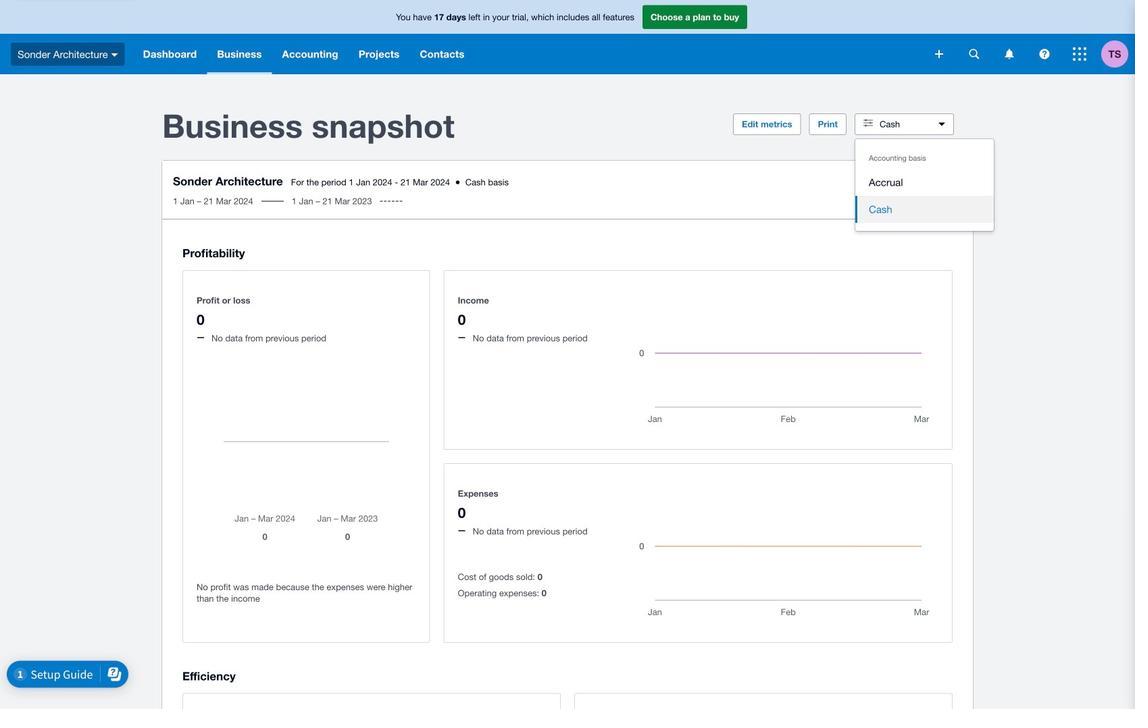 Task type: describe. For each thing, give the bounding box(es) containing it.
0 horizontal spatial svg image
[[111, 53, 118, 57]]

1 horizontal spatial svg image
[[969, 49, 980, 59]]

2 horizontal spatial svg image
[[1040, 49, 1050, 59]]



Task type: vqa. For each thing, say whether or not it's contained in the screenshot.
'Unit' associated with Purchases Description
no



Task type: locate. For each thing, give the bounding box(es) containing it.
banner
[[0, 0, 1135, 74]]

accounting basis list box
[[856, 139, 994, 231]]

0 horizontal spatial svg image
[[935, 50, 943, 58]]

svg image
[[1073, 47, 1087, 61], [969, 49, 980, 59], [935, 50, 943, 58]]

1 horizontal spatial svg image
[[1005, 49, 1014, 59]]

group
[[856, 139, 994, 231]]

None field
[[855, 139, 995, 232]]

svg image
[[1005, 49, 1014, 59], [1040, 49, 1050, 59], [111, 53, 118, 57]]

2 horizontal spatial svg image
[[1073, 47, 1087, 61]]



